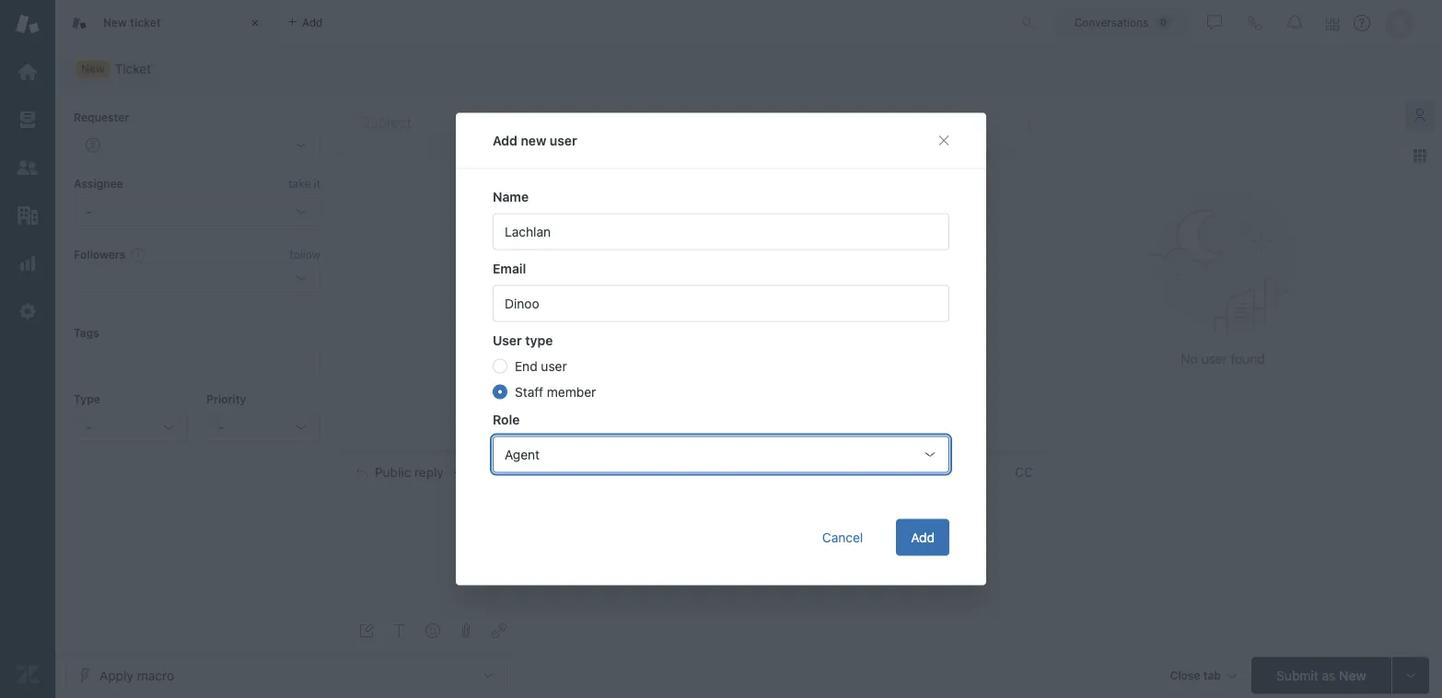 Task type: locate. For each thing, give the bounding box(es) containing it.
user for end user
[[541, 358, 567, 374]]

- for priority
[[218, 420, 224, 435]]

add for add
[[912, 530, 935, 545]]

- button down priority
[[206, 413, 321, 442]]

zendesk support image
[[16, 12, 40, 36]]

2 vertical spatial new
[[1340, 668, 1367, 683]]

new
[[521, 133, 547, 148]]

new link
[[65, 56, 163, 82]]

no user found
[[1182, 352, 1266, 367]]

1 vertical spatial new
[[81, 62, 105, 75]]

0 horizontal spatial add
[[493, 133, 518, 148]]

user up staff member
[[541, 358, 567, 374]]

add inside button
[[912, 530, 935, 545]]

- down type
[[86, 420, 92, 435]]

1 - button from the left
[[74, 413, 188, 442]]

new left ticket on the top left
[[103, 16, 127, 29]]

- button down type
[[74, 413, 188, 442]]

end
[[515, 358, 538, 374]]

it
[[314, 177, 321, 190]]

Email field
[[493, 285, 950, 322]]

user right the new
[[550, 133, 577, 148]]

new inside "secondary" "element"
[[81, 62, 105, 75]]

apps image
[[1413, 148, 1428, 163]]

user type
[[493, 333, 553, 348]]

tabs tab list
[[55, 0, 1003, 46]]

zendesk image
[[16, 663, 40, 686]]

- down priority
[[218, 420, 224, 435]]

format text image
[[393, 624, 407, 639]]

Public reply composer text field
[[348, 492, 1040, 531]]

- button for priority
[[206, 413, 321, 442]]

add link (cmd k) image
[[492, 624, 507, 639]]

add attachment image
[[459, 624, 474, 639]]

close image
[[246, 14, 264, 32]]

0 horizontal spatial -
[[86, 420, 92, 435]]

add left the new
[[493, 133, 518, 148]]

zendesk products image
[[1327, 18, 1340, 31]]

name
[[493, 189, 529, 204]]

1 horizontal spatial -
[[218, 420, 224, 435]]

submit
[[1277, 668, 1319, 683]]

0 horizontal spatial - button
[[74, 413, 188, 442]]

user right "no"
[[1202, 352, 1228, 367]]

take
[[289, 177, 311, 190]]

1 horizontal spatial - button
[[206, 413, 321, 442]]

secondary element
[[55, 51, 1443, 88]]

take it
[[289, 177, 321, 190]]

new right as
[[1340, 668, 1367, 683]]

new inside tab
[[103, 16, 127, 29]]

-
[[86, 420, 92, 435], [218, 420, 224, 435]]

submit as new
[[1277, 668, 1367, 683]]

main element
[[0, 0, 55, 698]]

follow button
[[290, 246, 321, 263]]

cc
[[1016, 465, 1034, 480]]

2 - button from the left
[[206, 413, 321, 442]]

reporting image
[[16, 252, 40, 276]]

1 vertical spatial add
[[912, 530, 935, 545]]

new down the new ticket
[[81, 62, 105, 75]]

staff member
[[515, 384, 596, 399]]

draft mode image
[[359, 624, 374, 639]]

take it button
[[289, 175, 321, 193]]

2 - from the left
[[218, 420, 224, 435]]

email
[[493, 261, 526, 276]]

None field
[[513, 463, 1008, 482]]

- for type
[[86, 420, 92, 435]]

user
[[550, 133, 577, 148], [1202, 352, 1228, 367], [541, 358, 567, 374]]

admin image
[[16, 299, 40, 323]]

get started image
[[16, 60, 40, 84]]

add
[[493, 133, 518, 148], [912, 530, 935, 545]]

1 horizontal spatial add
[[912, 530, 935, 545]]

0 vertical spatial new
[[103, 16, 127, 29]]

new
[[103, 16, 127, 29], [81, 62, 105, 75], [1340, 668, 1367, 683]]

add right cancel
[[912, 530, 935, 545]]

- button
[[74, 413, 188, 442], [206, 413, 321, 442]]

priority
[[206, 393, 246, 406]]

0 vertical spatial add
[[493, 133, 518, 148]]

1 - from the left
[[86, 420, 92, 435]]

type
[[74, 393, 100, 406]]



Task type: vqa. For each thing, say whether or not it's contained in the screenshot.
valid
no



Task type: describe. For each thing, give the bounding box(es) containing it.
add for add new user
[[493, 133, 518, 148]]

as
[[1323, 668, 1336, 683]]

Name field
[[493, 213, 950, 250]]

close modal image
[[937, 133, 952, 148]]

get help image
[[1355, 15, 1371, 31]]

add new user dialog
[[456, 113, 987, 586]]

agent button
[[493, 436, 950, 473]]

add new user
[[493, 133, 577, 148]]

new ticket tab
[[55, 0, 276, 46]]

cancel
[[823, 530, 864, 545]]

insert emojis image
[[426, 624, 440, 639]]

type
[[525, 333, 553, 348]]

customer context image
[[1413, 108, 1428, 123]]

Subject field
[[358, 111, 1030, 133]]

role
[[493, 412, 520, 427]]

found
[[1231, 352, 1266, 367]]

no
[[1182, 352, 1198, 367]]

ticket
[[130, 16, 161, 29]]

follow
[[290, 248, 321, 261]]

user
[[493, 333, 522, 348]]

cc button
[[1015, 464, 1034, 481]]

- button for type
[[74, 413, 188, 442]]

to
[[487, 465, 501, 480]]

member
[[547, 384, 596, 399]]

user for no user found
[[1202, 352, 1228, 367]]

conversations button
[[1055, 8, 1191, 37]]

new ticket
[[103, 16, 161, 29]]

add button
[[897, 519, 950, 556]]

customers image
[[16, 156, 40, 180]]

new for new ticket
[[103, 16, 127, 29]]

staff
[[515, 384, 544, 399]]

views image
[[16, 108, 40, 132]]

end user
[[515, 358, 567, 374]]

new for new
[[81, 62, 105, 75]]

cancel button
[[808, 519, 878, 556]]

organizations image
[[16, 204, 40, 228]]

agent
[[505, 447, 540, 462]]

conversations
[[1075, 16, 1149, 29]]



